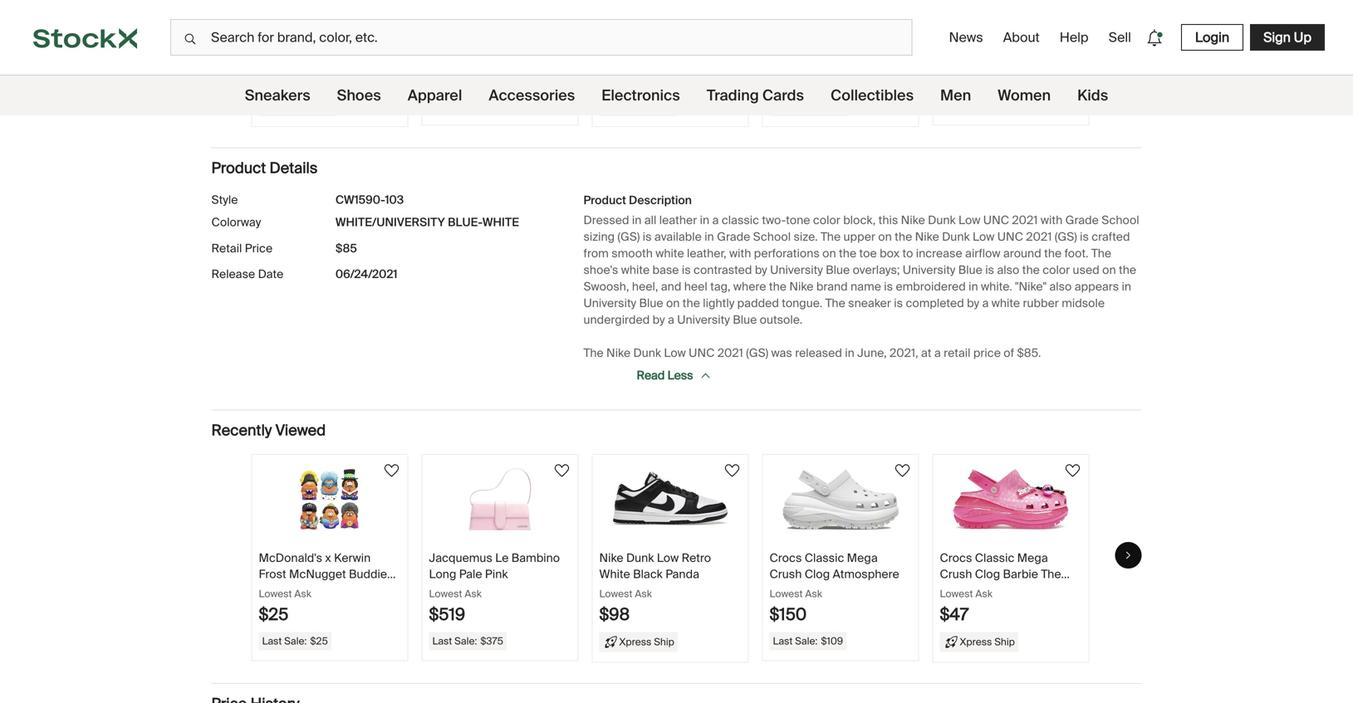 Task type: locate. For each thing, give the bounding box(es) containing it.
about link
[[997, 22, 1047, 53]]

xpress ship down $100
[[620, 100, 675, 113]]

0 horizontal spatial $25
[[259, 605, 289, 626]]

0 vertical spatial with
[[1041, 213, 1063, 228]]

with up around
[[1041, 213, 1063, 228]]

1 horizontal spatial school
[[1102, 213, 1140, 228]]

product up dressed
[[584, 193, 627, 208]]

two-
[[762, 213, 786, 228]]

0 horizontal spatial classic
[[805, 551, 845, 567]]

0 vertical spatial of
[[1004, 346, 1015, 361]]

(2021) inside 'nike dunk low unc (2021) (ps) lowest ask $91'
[[429, 31, 461, 46]]

classic
[[805, 551, 845, 567], [975, 551, 1015, 567]]

xpress for $87
[[790, 100, 822, 113]]

0 horizontal spatial follow image
[[552, 461, 572, 481]]

2 horizontal spatial white
[[992, 296, 1021, 311]]

unc inside nike dunk low unc (2021) (td) lowest ask $100
[[682, 15, 708, 30]]

unc up less
[[689, 346, 715, 361]]

swoosh,
[[584, 279, 630, 295]]

midsole
[[1062, 296, 1105, 311]]

clog left atmosphere
[[805, 567, 830, 583]]

low inside nike dunk low retro white black panda lowest ask $98
[[657, 551, 679, 567]]

0 horizontal spatial pink
[[485, 567, 508, 583]]

0 horizontal spatial color
[[813, 213, 841, 228]]

product details
[[212, 159, 318, 178]]

crocs for $150
[[770, 551, 802, 567]]

by right completed
[[967, 296, 980, 311]]

xpress down $275
[[279, 100, 311, 113]]

of left $85.
[[1004, 346, 1015, 361]]

xpress down nike dunk low retro white black panda lowest ask $98
[[620, 636, 652, 649]]

crafted
[[1092, 229, 1131, 245]]

1 horizontal spatial classic
[[975, 551, 1015, 567]]

0 horizontal spatial crush
[[770, 567, 802, 583]]

xpress down nike dunk low michigan (2021) (gs) lowest ask $87 on the top right of page
[[790, 100, 822, 113]]

$25
[[259, 605, 289, 626], [310, 635, 328, 648]]

0 horizontal spatial school
[[753, 229, 791, 245]]

$25 down figures
[[259, 605, 289, 626]]

brand
[[817, 279, 848, 295]]

1 vertical spatial white
[[621, 263, 650, 278]]

on up brand
[[823, 246, 837, 261]]

mega up barbie
[[1018, 551, 1049, 567]]

1 horizontal spatial color
[[1043, 263, 1071, 278]]

low inside nike dunk low championship red (2021) (gs) $82
[[998, 15, 1020, 30]]

blue up brand
[[826, 263, 850, 278]]

$87 right trading
[[770, 68, 799, 90]]

white
[[483, 215, 519, 230], [600, 567, 631, 583]]

unc up the product category switcher element
[[682, 15, 708, 30]]

set
[[302, 583, 320, 599]]

low for nike dunk low michigan (2021) (gs) lowest ask $87
[[828, 15, 850, 30]]

ship for $100
[[654, 100, 675, 113]]

0 vertical spatial also
[[998, 263, 1020, 278]]

0 horizontal spatial $87
[[770, 68, 799, 90]]

product
[[212, 159, 266, 178], [584, 193, 627, 208]]

sale: left $109
[[795, 635, 818, 648]]

1 horizontal spatial white
[[600, 567, 631, 583]]

2 follow image from the left
[[1063, 461, 1083, 481]]

1 horizontal spatial product
[[584, 193, 627, 208]]

blue down heel,
[[640, 296, 664, 311]]

unc up around
[[998, 229, 1024, 245]]

last sale: $87
[[944, 99, 1009, 112]]

lowest inside 'nike dunk low unc (2021) (ps) lowest ask $91'
[[429, 52, 462, 65]]

dunk inside nike dunk low michigan (2021) (gs) lowest ask $87
[[797, 15, 825, 30]]

2 vertical spatial 2021
[[718, 346, 744, 361]]

unc inside 'nike dunk low unc (2021) (ps) lowest ask $91'
[[512, 15, 537, 30]]

mega
[[847, 551, 878, 567], [1018, 551, 1049, 567]]

5 (2021) from the left
[[1047, 31, 1078, 46]]

also up rubber
[[1050, 279, 1072, 295]]

$87
[[770, 68, 799, 90], [992, 99, 1009, 112]]

1 horizontal spatial mega
[[1018, 551, 1049, 567]]

accessories
[[489, 86, 575, 105]]

crocs classic mega crush clog barbie the movie electric pink image
[[953, 469, 1070, 531]]

color up size.
[[813, 213, 841, 228]]

grade up crafted
[[1066, 213, 1099, 228]]

(gs) inside nike dunk low michigan (2021) (gs) lowest ask $87
[[804, 31, 827, 46]]

1 horizontal spatial $25
[[310, 635, 328, 648]]

clog inside crocs classic mega crush clog atmosphere lowest ask $150
[[805, 567, 830, 583]]

0 horizontal spatial mega
[[847, 551, 878, 567]]

last sale: $109
[[773, 635, 844, 648]]

nike inside nike dunk low unc (2021) lowest ask $275
[[259, 15, 283, 30]]

(2021) up cards
[[770, 31, 802, 46]]

"nike"
[[1016, 279, 1047, 295]]

0 vertical spatial white
[[483, 215, 519, 230]]

dunk inside nike dunk low retro white black panda lowest ask $98
[[627, 551, 654, 567]]

xpress ship down $275
[[279, 100, 334, 113]]

mega inside crocs classic mega crush clog atmosphere lowest ask $150
[[847, 551, 878, 567]]

sale: for $91
[[455, 99, 477, 112]]

unc
[[341, 15, 367, 30], [512, 15, 537, 30], [682, 15, 708, 30], [984, 213, 1010, 228], [998, 229, 1024, 245], [689, 346, 715, 361]]

school up crafted
[[1102, 213, 1140, 228]]

crocs up movie
[[940, 551, 973, 567]]

the down crafted
[[1092, 246, 1112, 261]]

2 crocs from the left
[[940, 551, 973, 567]]

2 (2021) from the left
[[429, 31, 461, 46]]

1 classic from the left
[[805, 551, 845, 567]]

1 vertical spatial by
[[967, 296, 980, 311]]

xpress ship down nike dunk low retro white black panda lowest ask $98
[[620, 636, 675, 649]]

cards
[[763, 86, 804, 105]]

1 crocs from the left
[[770, 551, 802, 567]]

clog up electric
[[975, 567, 1001, 583]]

less
[[668, 368, 693, 384]]

last for $150
[[773, 635, 793, 648]]

2 follow image from the left
[[723, 461, 743, 481]]

undergirded
[[584, 312, 650, 328]]

lowest inside crocs classic mega crush clog atmosphere lowest ask $150
[[770, 588, 803, 601]]

1 vertical spatial product
[[584, 193, 627, 208]]

women
[[998, 86, 1051, 105]]

of
[[1004, 346, 1015, 361], [323, 583, 334, 599]]

1 vertical spatial of
[[323, 583, 334, 599]]

nike right this
[[901, 213, 926, 228]]

low inside nike dunk low unc (2021) lowest ask $275
[[316, 15, 338, 30]]

pink down barbie
[[1019, 583, 1042, 599]]

nike inside nike dunk low unc (2021) (td) lowest ask $100
[[600, 15, 624, 30]]

nike dunk low retro white black panda image
[[612, 469, 729, 531]]

crocs inside crocs classic mega crush clog atmosphere lowest ask $150
[[770, 551, 802, 567]]

stockx logo image
[[33, 28, 137, 49]]

0 vertical spatial color
[[813, 213, 841, 228]]

1 follow image from the left
[[552, 461, 572, 481]]

nike dunk low unc (2021) (td) lowest ask $100
[[600, 15, 708, 90]]

le
[[495, 551, 509, 567]]

1 mega from the left
[[847, 551, 878, 567]]

blue down the "padded"
[[733, 312, 757, 328]]

2021
[[1012, 213, 1038, 228], [1027, 229, 1053, 245], [718, 346, 744, 361]]

1 vertical spatial color
[[1043, 263, 1071, 278]]

kerwin
[[334, 551, 371, 567]]

crush inside crocs classic mega crush clog barbie the movie electric pink
[[940, 567, 973, 583]]

in right leather
[[700, 213, 710, 228]]

3 follow image from the left
[[893, 461, 913, 481]]

(td)
[[634, 31, 655, 46]]

women link
[[998, 76, 1051, 116]]

up
[[1294, 29, 1312, 46]]

used
[[1073, 263, 1100, 278]]

tone
[[786, 213, 811, 228]]

$25 down the lowest ask $25
[[310, 635, 328, 648]]

0 horizontal spatial $98
[[481, 99, 499, 112]]

ask inside jacquemus le bambino long pale pink lowest ask $519
[[465, 588, 482, 601]]

nike dunk low unc (2021) (ps) lowest ask $91
[[429, 15, 537, 90]]

increase
[[916, 246, 963, 261]]

a
[[713, 213, 719, 228], [983, 296, 989, 311], [668, 312, 675, 328], [935, 346, 941, 361]]

low
[[316, 15, 338, 30], [487, 15, 509, 30], [657, 15, 679, 30], [828, 15, 850, 30], [998, 15, 1020, 30], [959, 213, 981, 228], [973, 229, 995, 245], [664, 346, 686, 361], [657, 551, 679, 567]]

lowest inside lowest ask $47
[[940, 588, 974, 601]]

sign up button
[[1251, 24, 1326, 51]]

low inside nike dunk low unc (2021) (td) lowest ask $100
[[657, 15, 679, 30]]

0 vertical spatial $98
[[481, 99, 499, 112]]

sale: down the lowest ask $25
[[284, 635, 307, 648]]

follow image
[[552, 461, 572, 481], [1063, 461, 1083, 481]]

3 (2021) from the left
[[600, 31, 631, 46]]

1 horizontal spatial grade
[[1066, 213, 1099, 228]]

clog inside crocs classic mega crush clog barbie the movie electric pink
[[975, 567, 1001, 583]]

(2021) inside nike dunk low championship red (2021) (gs) $82
[[1047, 31, 1078, 46]]

0 horizontal spatial clog
[[805, 567, 830, 583]]

ship down nike dunk low retro white black panda lowest ask $98
[[654, 636, 675, 649]]

login button
[[1182, 24, 1244, 51]]

0 horizontal spatial white
[[483, 215, 519, 230]]

box
[[880, 246, 900, 261]]

is down overlays;
[[884, 279, 893, 295]]

0 vertical spatial white
[[656, 246, 684, 261]]

0 horizontal spatial with
[[730, 246, 752, 261]]

(2021) right red
[[1047, 31, 1078, 46]]

low for nike dunk low retro white black panda lowest ask $98
[[657, 551, 679, 567]]

crush inside crocs classic mega crush clog atmosphere lowest ask $150
[[770, 567, 802, 583]]

nike dunk low championship red (2021) (gs) $82
[[940, 15, 1078, 90]]

1 horizontal spatial clog
[[975, 567, 1001, 583]]

product description
[[584, 193, 692, 208]]

1 vertical spatial $25
[[310, 635, 328, 648]]

1 horizontal spatial pink
[[1019, 583, 1042, 599]]

trading cards link
[[707, 76, 804, 116]]

product for product description
[[584, 193, 627, 208]]

padded
[[738, 296, 779, 311]]

crocs inside crocs classic mega crush clog barbie the movie electric pink
[[940, 551, 973, 567]]

ask inside nike dunk low unc (2021) (td) lowest ask $100
[[635, 52, 652, 65]]

1 horizontal spatial crocs
[[940, 551, 973, 567]]

2 vertical spatial by
[[653, 312, 665, 328]]

nike up $91
[[429, 15, 453, 30]]

dunk for nike dunk low unc (2021) (td) lowest ask $100
[[627, 15, 654, 30]]

0 horizontal spatial grade
[[717, 229, 751, 245]]

xpress down $47
[[960, 636, 993, 649]]

school down two-
[[753, 229, 791, 245]]

sale: down $91
[[455, 99, 477, 112]]

pink inside crocs classic mega crush clog barbie the movie electric pink
[[1019, 583, 1042, 599]]

ship left shoes link
[[313, 100, 334, 113]]

at
[[922, 346, 932, 361]]

crush for electric
[[940, 567, 973, 583]]

0 horizontal spatial by
[[653, 312, 665, 328]]

retail
[[944, 346, 971, 361]]

0 vertical spatial by
[[755, 263, 768, 278]]

sell link
[[1102, 22, 1138, 53]]

ship for $87
[[825, 100, 845, 113]]

last down $82
[[944, 99, 963, 112]]

xpress down $100
[[620, 100, 652, 113]]

crush up movie
[[940, 567, 973, 583]]

1 horizontal spatial $98
[[600, 605, 630, 626]]

pink down le
[[485, 567, 508, 583]]

0 horizontal spatial of
[[323, 583, 334, 599]]

0 vertical spatial $87
[[770, 68, 799, 90]]

1 vertical spatial white
[[600, 567, 631, 583]]

2 clog from the left
[[975, 567, 1001, 583]]

sizing
[[584, 229, 615, 245]]

to
[[903, 246, 914, 261]]

nike up cards
[[770, 15, 794, 30]]

2 vertical spatial white
[[992, 296, 1021, 311]]

follow image for $519
[[552, 461, 572, 481]]

dunk inside nike dunk low unc (2021) (td) lowest ask $100
[[627, 15, 654, 30]]

the inside crocs classic mega crush clog barbie the movie electric pink
[[1042, 567, 1062, 583]]

perforations
[[754, 246, 820, 261]]

university
[[770, 263, 823, 278], [903, 263, 956, 278], [584, 296, 637, 311], [677, 312, 730, 328]]

by down and
[[653, 312, 665, 328]]

0 vertical spatial pink
[[485, 567, 508, 583]]

2021,
[[890, 346, 919, 361]]

(2021) up $275
[[259, 31, 291, 46]]

xpress
[[279, 100, 311, 113], [620, 100, 652, 113], [790, 100, 822, 113], [620, 636, 652, 649], [960, 636, 993, 649]]

unc up shoes
[[341, 15, 367, 30]]

men
[[941, 86, 972, 105]]

of left 6
[[323, 583, 334, 599]]

nike right bambino
[[600, 551, 624, 567]]

blue down the 'airflow'
[[959, 263, 983, 278]]

is down the all
[[643, 229, 652, 245]]

0 vertical spatial 2021
[[1012, 213, 1038, 228]]

from
[[584, 246, 609, 261]]

2 crush from the left
[[940, 567, 973, 583]]

retail
[[212, 241, 242, 256]]

(2021) inside nike dunk low unc (2021) (td) lowest ask $100
[[600, 31, 631, 46]]

low inside 'nike dunk low unc (2021) (ps) lowest ask $91'
[[487, 15, 509, 30]]

1 vertical spatial $98
[[600, 605, 630, 626]]

follow image
[[382, 461, 402, 481], [723, 461, 743, 481], [893, 461, 913, 481]]

dunk for nike dunk low retro white black panda lowest ask $98
[[627, 551, 654, 567]]

dunk inside nike dunk low championship red (2021) (gs) $82
[[967, 15, 995, 30]]

low for nike dunk low unc (2021) (td) lowest ask $100
[[657, 15, 679, 30]]

xpress for $100
[[620, 100, 652, 113]]

xpress ship down lowest ask $47
[[960, 636, 1015, 649]]

classic for $150
[[805, 551, 845, 567]]

nike up championship
[[940, 15, 965, 30]]

white up base
[[656, 246, 684, 261]]

classic inside crocs classic mega crush clog barbie the movie electric pink
[[975, 551, 1015, 567]]

is up foot.
[[1080, 229, 1089, 245]]

lowest ask $25
[[259, 588, 312, 626]]

size.
[[794, 229, 818, 245]]

(2021) inside nike dunk low michigan (2021) (gs) lowest ask $87
[[770, 31, 802, 46]]

in left june,
[[845, 346, 855, 361]]

nike up $100
[[600, 15, 624, 30]]

follow image for $25
[[382, 461, 402, 481]]

2 classic from the left
[[975, 551, 1015, 567]]

(2021) left (ps)
[[429, 31, 461, 46]]

clog
[[805, 567, 830, 583], [975, 567, 1001, 583]]

1 horizontal spatial of
[[1004, 346, 1015, 361]]

the down upper
[[839, 246, 857, 261]]

1 horizontal spatial crush
[[940, 567, 973, 583]]

$91
[[429, 68, 455, 90]]

1 horizontal spatial $87
[[992, 99, 1009, 112]]

dunk inside nike dunk low unc (2021) lowest ask $275
[[286, 15, 314, 30]]

1 horizontal spatial follow image
[[1063, 461, 1083, 481]]

xpress ship for $87
[[790, 100, 845, 113]]

1 vertical spatial also
[[1050, 279, 1072, 295]]

2 horizontal spatial by
[[967, 296, 980, 311]]

heel
[[685, 279, 708, 295]]

electric
[[976, 583, 1016, 599]]

0 vertical spatial $25
[[259, 605, 289, 626]]

toe
[[860, 246, 877, 261]]

xpress ship for $275
[[279, 100, 334, 113]]

color
[[813, 213, 841, 228], [1043, 263, 1071, 278]]

$25 for lowest ask $25
[[259, 605, 289, 626]]

classic inside crocs classic mega crush clog atmosphere lowest ask $150
[[805, 551, 845, 567]]

low inside nike dunk low michigan (2021) (gs) lowest ask $87
[[828, 15, 850, 30]]

also up the white.
[[998, 263, 1020, 278]]

(2021) for $100
[[600, 31, 631, 46]]

a right at
[[935, 346, 941, 361]]

2 mega from the left
[[1018, 551, 1049, 567]]

dunk inside 'nike dunk low unc (2021) (ps) lowest ask $91'
[[456, 15, 484, 30]]

lowest inside jacquemus le bambino long pale pink lowest ask $519
[[429, 588, 462, 601]]

lightly
[[703, 296, 735, 311]]

classic up barbie
[[975, 551, 1015, 567]]

nike right move carousel left image
[[259, 15, 283, 30]]

mcdonald's x kerwin frost mcnugget buddies figures set of 6 image
[[272, 469, 388, 531]]

ask inside nike dunk low michigan (2021) (gs) lowest ask $87
[[806, 52, 823, 65]]

june,
[[858, 346, 887, 361]]

clog for electric
[[975, 567, 1001, 583]]

1 horizontal spatial follow image
[[723, 461, 743, 481]]

0 vertical spatial product
[[212, 159, 266, 178]]

$25 inside the lowest ask $25
[[259, 605, 289, 626]]

2 horizontal spatial follow image
[[893, 461, 913, 481]]

product for product details
[[212, 159, 266, 178]]

university down 'perforations'
[[770, 263, 823, 278]]

1 vertical spatial pink
[[1019, 583, 1042, 599]]

outsole.
[[760, 312, 803, 328]]

$87 inside nike dunk low michigan (2021) (gs) lowest ask $87
[[770, 68, 799, 90]]

mega inside crocs classic mega crush clog barbie the movie electric pink
[[1018, 551, 1049, 567]]

4 (2021) from the left
[[770, 31, 802, 46]]

foot.
[[1065, 246, 1089, 261]]

unc up accessories link
[[512, 15, 537, 30]]

the
[[821, 229, 841, 245], [1092, 246, 1112, 261], [826, 296, 846, 311], [584, 346, 604, 361], [1042, 567, 1062, 583]]

grade down classic
[[717, 229, 751, 245]]

move carousel left image
[[220, 15, 230, 25]]

sale:
[[455, 99, 477, 112], [966, 99, 988, 112], [284, 635, 307, 648], [455, 635, 477, 648], [795, 635, 818, 648]]

(2021) inside nike dunk low unc (2021) lowest ask $275
[[259, 31, 291, 46]]

1 clog from the left
[[805, 567, 830, 583]]

crocs classic mega crush clog barbie the movie electric pink
[[940, 551, 1062, 599]]

product up style at the top left of page
[[212, 159, 266, 178]]

by up the where
[[755, 263, 768, 278]]

white down the white.
[[992, 296, 1021, 311]]

crocs
[[770, 551, 802, 567], [940, 551, 973, 567]]

crush up $150
[[770, 567, 802, 583]]

electronics link
[[602, 76, 680, 116]]

1 follow image from the left
[[382, 461, 402, 481]]

0 horizontal spatial product
[[212, 159, 266, 178]]

nike inside nike dunk low retro white black panda lowest ask $98
[[600, 551, 624, 567]]

1 crush from the left
[[770, 567, 802, 583]]

xpress ship down nike dunk low michigan (2021) (gs) lowest ask $87 on the top right of page
[[790, 100, 845, 113]]

nike dunk low unc (2021) lowest ask $275
[[259, 15, 367, 90]]

lowest inside nike dunk low michigan (2021) (gs) lowest ask $87
[[770, 52, 803, 65]]

last down $150
[[773, 635, 793, 648]]

lowest inside nike dunk low retro white black panda lowest ask $98
[[600, 588, 633, 601]]

dressed in all leather in a classic two-tone color block, this nike dunk low unc 2021 with grade school sizing (gs) is available in grade school size. the upper on the nike dunk low unc 2021 (gs) is crafted from smooth white leather, with perforations on the toe box to increase airflow around the foot. the shoe's white base is contrasted by university blue overlays; university blue is also the color used on the swoosh, heel, and heel tag, where the nike brand name is embroidered in white. "nike" also appears in university blue on the lightly padded tongue. the sneaker is completed by a white rubber midsole undergirded by a university blue outsole.
[[584, 213, 1140, 328]]

1 (2021) from the left
[[259, 31, 291, 46]]

all
[[645, 213, 657, 228]]

(2021) left (td)
[[600, 31, 631, 46]]

1 vertical spatial with
[[730, 246, 752, 261]]

classic up atmosphere
[[805, 551, 845, 567]]

0 horizontal spatial crocs
[[770, 551, 802, 567]]

0 horizontal spatial follow image
[[382, 461, 402, 481]]

ship down electric
[[995, 636, 1015, 649]]

low for nike dunk low unc (2021) (ps) lowest ask $91
[[487, 15, 509, 30]]

last down the lowest ask $25
[[262, 635, 282, 648]]

classic
[[722, 213, 760, 228]]

figures
[[259, 583, 299, 599]]



Task type: describe. For each thing, give the bounding box(es) containing it.
sign up
[[1264, 29, 1312, 46]]

embroidered
[[896, 279, 966, 295]]

last for $519
[[433, 635, 452, 648]]

the down brand
[[826, 296, 846, 311]]

read less button
[[632, 362, 717, 390]]

0 horizontal spatial also
[[998, 263, 1020, 278]]

ask inside nike dunk low unc (2021) lowest ask $275
[[295, 52, 312, 65]]

recently viewed
[[212, 421, 326, 440]]

x
[[325, 551, 331, 567]]

shoe's
[[584, 263, 619, 278]]

1 vertical spatial grade
[[717, 229, 751, 245]]

championship
[[940, 31, 1019, 46]]

crocs classic mega crush clog atmosphere image
[[783, 469, 899, 531]]

1 horizontal spatial white
[[656, 246, 684, 261]]

xpress for $275
[[279, 100, 311, 113]]

$150
[[770, 605, 807, 626]]

sale: for $519
[[455, 635, 477, 648]]

sale: down $82
[[966, 99, 988, 112]]

on down and
[[666, 296, 680, 311]]

in left the white.
[[969, 279, 979, 295]]

help link
[[1054, 22, 1096, 53]]

university down swoosh,
[[584, 296, 637, 311]]

mega for electric
[[1018, 551, 1049, 567]]

rubber
[[1023, 296, 1059, 311]]

the left foot.
[[1045, 246, 1062, 261]]

kids link
[[1078, 76, 1109, 116]]

Search... search field
[[170, 19, 913, 56]]

atmosphere
[[833, 567, 900, 583]]

lowest inside nike dunk low unc (2021) lowest ask $275
[[259, 52, 292, 65]]

1 horizontal spatial with
[[1041, 213, 1063, 228]]

appears
[[1075, 279, 1120, 295]]

the right size.
[[821, 229, 841, 245]]

xpress ship for $98
[[620, 636, 675, 649]]

completed
[[906, 296, 965, 311]]

last for $91
[[433, 99, 452, 112]]

$375
[[481, 635, 504, 648]]

white/university
[[336, 215, 445, 230]]

$25 for last sale: $25
[[310, 635, 328, 648]]

on down this
[[879, 229, 892, 245]]

base
[[653, 263, 679, 278]]

follow image for $150
[[893, 461, 913, 481]]

about
[[1004, 29, 1040, 46]]

ask inside crocs classic mega crush clog atmosphere lowest ask $150
[[806, 588, 823, 601]]

the down undergirded
[[584, 346, 604, 361]]

colorway
[[212, 215, 261, 230]]

1 horizontal spatial by
[[755, 263, 768, 278]]

blue-
[[448, 215, 483, 230]]

jacquemus le bambino long pale pink lowest ask $519
[[429, 551, 560, 626]]

news
[[949, 29, 984, 46]]

block,
[[844, 213, 876, 228]]

sneakers
[[245, 86, 311, 105]]

buddies
[[349, 567, 394, 583]]

follow image for $47
[[1063, 461, 1083, 481]]

a down the white.
[[983, 296, 989, 311]]

heel,
[[632, 279, 659, 295]]

the up the "padded"
[[769, 279, 787, 295]]

jacquemus le bambino long pale pink image
[[442, 469, 558, 531]]

6
[[336, 583, 344, 599]]

1 vertical spatial 2021
[[1027, 229, 1053, 245]]

dunk for nike dunk low michigan (2021) (gs) lowest ask $87
[[797, 15, 825, 30]]

lowest ask $47
[[940, 588, 993, 626]]

dunk for nike dunk low championship red (2021) (gs) $82
[[967, 15, 995, 30]]

in right appears
[[1122, 279, 1132, 295]]

in left the all
[[632, 213, 642, 228]]

$85
[[336, 241, 357, 256]]

collectibles link
[[831, 76, 914, 116]]

nike inside nike dunk low championship red (2021) (gs) $82
[[940, 15, 965, 30]]

low for nike dunk low championship red (2021) (gs) $82
[[998, 15, 1020, 30]]

low for nike dunk low unc (2021) lowest ask $275
[[316, 15, 338, 30]]

viewed
[[276, 421, 326, 440]]

white.
[[981, 279, 1013, 295]]

1 vertical spatial $87
[[992, 99, 1009, 112]]

notification unread icon image
[[1143, 26, 1167, 50]]

details
[[270, 159, 318, 178]]

a left classic
[[713, 213, 719, 228]]

(ps)
[[464, 31, 484, 46]]

tag,
[[711, 279, 731, 295]]

a down and
[[668, 312, 675, 328]]

xpress ship for $47
[[960, 636, 1015, 649]]

xpress for $47
[[960, 636, 993, 649]]

on up appears
[[1103, 263, 1117, 278]]

crocs for electric
[[940, 551, 973, 567]]

classic for electric
[[975, 551, 1015, 567]]

sale: for $150
[[795, 635, 818, 648]]

electronics
[[602, 86, 680, 105]]

university up the embroidered
[[903, 263, 956, 278]]

style
[[212, 192, 238, 208]]

0 horizontal spatial white
[[621, 263, 650, 278]]

bambino
[[512, 551, 560, 567]]

released
[[795, 346, 843, 361]]

retro
[[682, 551, 711, 567]]

release
[[212, 267, 255, 282]]

lowest inside the lowest ask $25
[[259, 588, 292, 601]]

1 horizontal spatial also
[[1050, 279, 1072, 295]]

ask inside the lowest ask $25
[[295, 588, 312, 601]]

dunk for nike dunk low unc (2021) lowest ask $275
[[286, 15, 314, 30]]

(gs) inside nike dunk low championship red (2021) (gs) $82
[[940, 47, 963, 62]]

$275
[[259, 68, 297, 90]]

nike inside nike dunk low michigan (2021) (gs) lowest ask $87
[[770, 15, 794, 30]]

follow image for $98
[[723, 461, 743, 481]]

the up "nike"
[[1023, 263, 1040, 278]]

of inside the mcdonald's x kerwin frost mcnugget buddies figures set of 6
[[323, 583, 334, 599]]

mega for $150
[[847, 551, 878, 567]]

leather
[[660, 213, 697, 228]]

$98 inside nike dunk low retro white black panda lowest ask $98
[[600, 605, 630, 626]]

cw1590-
[[336, 192, 385, 208]]

leather,
[[687, 246, 727, 261]]

move carousel right image
[[1124, 551, 1134, 561]]

0 vertical spatial school
[[1102, 213, 1140, 228]]

clog for $150
[[805, 567, 830, 583]]

description
[[629, 193, 692, 208]]

the down heel
[[683, 296, 700, 311]]

trading
[[707, 86, 759, 105]]

nike up increase
[[916, 229, 940, 245]]

price
[[974, 346, 1001, 361]]

$85.
[[1018, 346, 1042, 361]]

1 vertical spatial school
[[753, 229, 791, 245]]

nike up tongue.
[[790, 279, 814, 295]]

ship for $47
[[995, 636, 1015, 649]]

last sale: $98
[[433, 99, 499, 112]]

(2021) for $87
[[770, 31, 802, 46]]

overlays;
[[853, 263, 900, 278]]

white inside nike dunk low retro white black panda lowest ask $98
[[600, 567, 631, 583]]

nike down undergirded
[[607, 346, 631, 361]]

panda
[[666, 567, 700, 583]]

apparel
[[408, 86, 462, 105]]

(2021) for $91
[[429, 31, 461, 46]]

and
[[661, 279, 682, 295]]

is up heel
[[682, 263, 691, 278]]

news link
[[943, 22, 990, 53]]

pink inside jacquemus le bambino long pale pink lowest ask $519
[[485, 567, 508, 583]]

red
[[1022, 31, 1044, 46]]

is right "sneaker" at right
[[894, 296, 903, 311]]

is up the white.
[[986, 263, 995, 278]]

0 vertical spatial grade
[[1066, 213, 1099, 228]]

airflow
[[966, 246, 1001, 261]]

ship for $275
[[313, 100, 334, 113]]

in up leather,
[[705, 229, 714, 245]]

the up the to
[[895, 229, 913, 245]]

lowest inside nike dunk low unc (2021) (td) lowest ask $100
[[600, 52, 633, 65]]

ask inside nike dunk low retro white black panda lowest ask $98
[[635, 588, 652, 601]]

read
[[637, 368, 665, 384]]

(2021) for $275
[[259, 31, 291, 46]]

nike inside 'nike dunk low unc (2021) (ps) lowest ask $91'
[[429, 15, 453, 30]]

xpress for $98
[[620, 636, 652, 649]]

date
[[258, 267, 284, 282]]

the up appears
[[1119, 263, 1137, 278]]

university down lightly
[[677, 312, 730, 328]]

kids
[[1078, 86, 1109, 105]]

movie
[[940, 583, 973, 599]]

trading cards
[[707, 86, 804, 105]]

$82
[[940, 68, 970, 90]]

men link
[[941, 76, 972, 116]]

the nike dunk low unc 2021 (gs) was released in june, 2021, at a retail price of $85.
[[584, 346, 1042, 361]]

product category switcher element
[[0, 76, 1354, 116]]

ask inside 'nike dunk low unc (2021) (ps) lowest ask $91'
[[465, 52, 482, 65]]

frost
[[259, 567, 286, 583]]

ask inside lowest ask $47
[[976, 588, 993, 601]]

$109
[[821, 635, 844, 648]]

dunk for nike dunk low unc (2021) (ps) lowest ask $91
[[456, 15, 484, 30]]

release date
[[212, 267, 284, 282]]

sneakers link
[[245, 76, 311, 116]]

$47
[[940, 605, 969, 626]]

xpress ship for $100
[[620, 100, 675, 113]]

crush for $150
[[770, 567, 802, 583]]

unc inside nike dunk low unc (2021) lowest ask $275
[[341, 15, 367, 30]]

was
[[772, 346, 793, 361]]

accessories link
[[489, 76, 575, 116]]

sneaker
[[849, 296, 892, 311]]

jacquemus
[[429, 551, 493, 567]]

unc up the 'airflow'
[[984, 213, 1010, 228]]

ship for $98
[[654, 636, 675, 649]]

tongue.
[[782, 296, 823, 311]]

shoes
[[337, 86, 381, 105]]



Task type: vqa. For each thing, say whether or not it's contained in the screenshot.
a
yes



